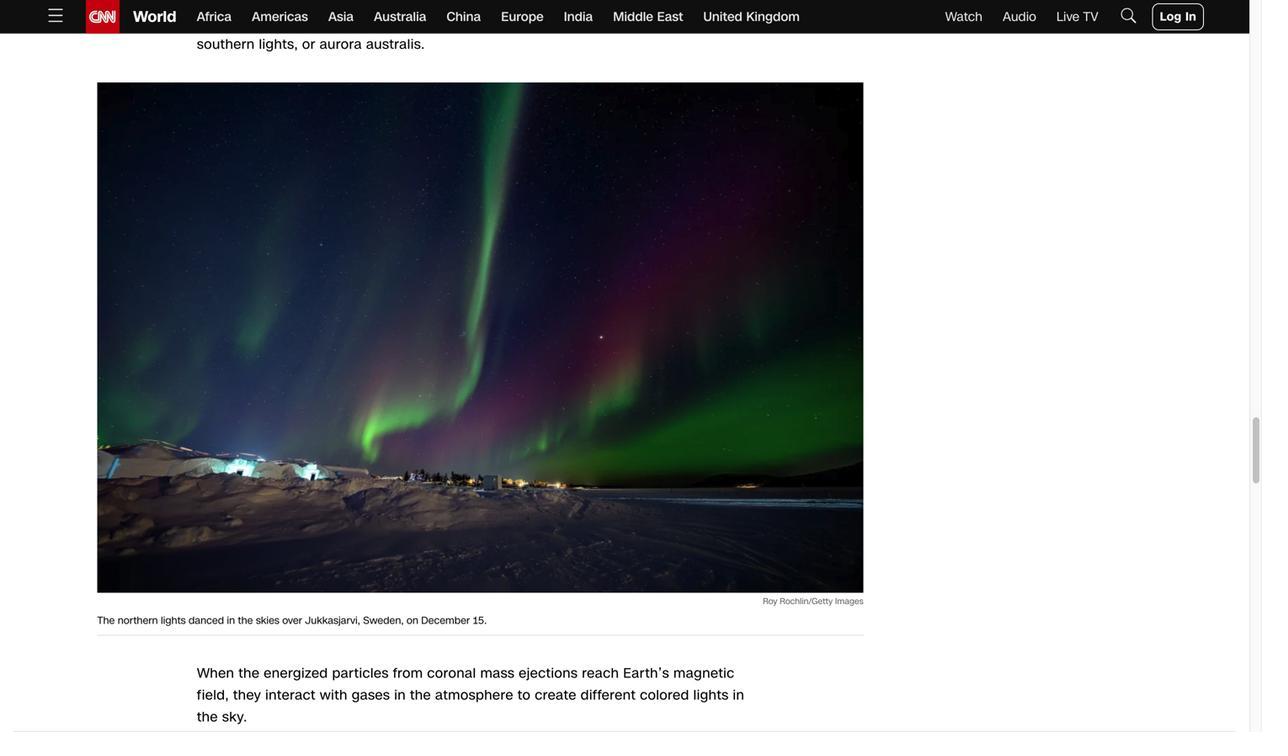 Task type: describe. For each thing, give the bounding box(es) containing it.
log in link
[[1153, 3, 1204, 30]]

the down from
[[410, 687, 431, 706]]

positive
[[248, 0, 298, 10]]

australia
[[374, 8, 427, 26]]

search icon image
[[1119, 5, 1139, 25]]

with
[[320, 687, 348, 706]]

1 vertical spatial northern
[[118, 614, 158, 628]]

over
[[282, 614, 302, 628]]

particles
[[332, 665, 389, 684]]

and
[[705, 13, 730, 32]]

as
[[433, 13, 448, 32]]

is
[[613, 0, 623, 10]]

jukkasjarvi,
[[305, 614, 360, 628]]

americas link
[[252, 0, 308, 34]]

the up they
[[239, 665, 260, 684]]

live tv
[[1057, 8, 1099, 26]]

dance
[[197, 13, 238, 32]]

india link
[[564, 0, 593, 34]]

southern
[[197, 35, 255, 54]]

1 horizontal spatial aurora
[[599, 13, 641, 32]]

from
[[393, 665, 423, 684]]

reach
[[582, 665, 619, 684]]

roy rochlin/getty images
[[763, 596, 864, 608]]

create
[[535, 687, 577, 706]]

united
[[704, 8, 743, 26]]

danced
[[189, 614, 224, 628]]

atmosphere
[[435, 687, 514, 706]]

1 horizontal spatial in
[[394, 687, 406, 706]]

united kingdom
[[704, 8, 800, 26]]

a
[[197, 0, 206, 10]]

northern inside a more positive side effect of increased solar activity, however, is the auroras that dance around earth's poles, known as the northern lights, or aurora borealis, and southern lights, or aurora australis.
[[478, 13, 534, 32]]

live tv link
[[1057, 8, 1099, 26]]

auroras
[[653, 0, 702, 10]]

side
[[303, 0, 330, 10]]

australia link
[[374, 0, 427, 34]]

log
[[1160, 8, 1182, 25]]

asia link
[[328, 0, 354, 34]]

lights inside when the energized particles from coronal mass ejections reach earth's magnetic field, they interact with gases in the atmosphere to create different colored lights in the sky.
[[694, 687, 729, 706]]

rochlin/getty
[[780, 596, 833, 608]]

activity,
[[496, 0, 546, 10]]

roy
[[763, 596, 778, 608]]

mass
[[480, 665, 515, 684]]

sweden,
[[363, 614, 404, 628]]

interact
[[265, 687, 316, 706]]

sky.
[[222, 708, 247, 727]]

0 horizontal spatial in
[[227, 614, 235, 628]]

europe link
[[501, 0, 544, 34]]

watch link
[[946, 8, 983, 26]]

kingdom
[[747, 8, 800, 26]]

1 horizontal spatial lights,
[[538, 13, 577, 32]]

the down the field,
[[197, 708, 218, 727]]

audio link
[[1003, 8, 1037, 26]]

magnetic
[[674, 665, 735, 684]]

africa
[[197, 8, 232, 26]]

middle east
[[613, 8, 683, 26]]

the down "solar"
[[452, 13, 473, 32]]

around
[[242, 13, 288, 32]]

world link
[[120, 0, 177, 34]]

united kingdom link
[[704, 0, 800, 34]]

africa link
[[197, 0, 232, 34]]

when the energized particles from coronal mass ejections reach earth's magnetic field, they interact with gases in the atmosphere to create different colored lights in the sky.
[[197, 665, 745, 727]]

to
[[518, 687, 531, 706]]

in
[[1186, 8, 1197, 25]]

0 horizontal spatial lights,
[[259, 35, 298, 54]]

china
[[447, 8, 481, 26]]

ejections
[[519, 665, 578, 684]]

borealis,
[[645, 13, 701, 32]]



Task type: locate. For each thing, give the bounding box(es) containing it.
northern
[[478, 13, 534, 32], [118, 614, 158, 628]]

the
[[97, 614, 115, 628]]

the right is
[[627, 0, 648, 10]]

lights, down around
[[259, 35, 298, 54]]

field,
[[197, 687, 229, 706]]

middle
[[613, 8, 654, 26]]

0 vertical spatial lights
[[161, 614, 186, 628]]

northern down activity,
[[478, 13, 534, 32]]

lights, down however,
[[538, 13, 577, 32]]

0 horizontal spatial or
[[302, 35, 316, 54]]

1 vertical spatial lights
[[694, 687, 729, 706]]

colored
[[640, 687, 690, 706]]

coronal
[[427, 665, 476, 684]]

in down 'magnetic'
[[733, 687, 745, 706]]

earth's up "colored"
[[623, 665, 670, 684]]

in down from
[[394, 687, 406, 706]]

earth's inside when the energized particles from coronal mass ejections reach earth's magnetic field, they interact with gases in the atmosphere to create different colored lights in the sky.
[[623, 665, 670, 684]]

0 vertical spatial northern
[[478, 13, 534, 32]]

jukkasjarvi, sweden - december 17: the northern lights or aurora borealis shine above the torne river with icehotel 34 on the bottom left on december 15, 2023 in jukkasjarvi, sweden. (photo by roy rochlin/getty images) image
[[97, 83, 864, 593]]

lights left danced
[[161, 614, 186, 628]]

0 horizontal spatial lights
[[161, 614, 186, 628]]

gases
[[352, 687, 390, 706]]

earth's down side
[[292, 13, 338, 32]]

europe
[[501, 8, 544, 26]]

that
[[706, 0, 732, 10]]

lights
[[161, 614, 186, 628], [694, 687, 729, 706]]

1 horizontal spatial lights
[[694, 687, 729, 706]]

earth's
[[292, 13, 338, 32], [623, 665, 670, 684]]

the northern lights danced in the skies over jukkasjarvi, sweden, on december 15.
[[97, 614, 487, 628]]

audio
[[1003, 8, 1037, 26]]

lights down 'magnetic'
[[694, 687, 729, 706]]

1 vertical spatial aurora
[[320, 35, 362, 54]]

east
[[657, 8, 683, 26]]

earth's inside a more positive side effect of increased solar activity, however, is the auroras that dance around earth's poles, known as the northern lights, or aurora borealis, and southern lights, or aurora australis.
[[292, 13, 338, 32]]

live
[[1057, 8, 1080, 26]]

of
[[376, 0, 388, 10]]

images
[[835, 596, 864, 608]]

however,
[[551, 0, 609, 10]]

they
[[233, 687, 261, 706]]

open menu icon image
[[45, 5, 66, 25]]

the left skies
[[238, 614, 253, 628]]

middle east link
[[613, 0, 683, 34]]

the
[[627, 0, 648, 10], [452, 13, 473, 32], [238, 614, 253, 628], [239, 665, 260, 684], [410, 687, 431, 706], [197, 708, 218, 727]]

1 horizontal spatial earth's
[[623, 665, 670, 684]]

different
[[581, 687, 636, 706]]

effect
[[334, 0, 371, 10]]

poles,
[[342, 13, 381, 32]]

tv
[[1084, 8, 1099, 26]]

aurora down asia
[[320, 35, 362, 54]]

a more positive side effect of increased solar activity, however, is the auroras that dance around earth's poles, known as the northern lights, or aurora borealis, and southern lights, or aurora australis.
[[197, 0, 732, 54]]

1 vertical spatial earth's
[[623, 665, 670, 684]]

0 vertical spatial aurora
[[599, 13, 641, 32]]

increased
[[392, 0, 456, 10]]

or down however,
[[581, 13, 595, 32]]

log in
[[1160, 8, 1197, 25]]

1 horizontal spatial northern
[[478, 13, 534, 32]]

solar
[[461, 0, 492, 10]]

energized
[[264, 665, 328, 684]]

1 vertical spatial lights,
[[259, 35, 298, 54]]

watch
[[946, 8, 983, 26]]

2 horizontal spatial in
[[733, 687, 745, 706]]

0 horizontal spatial aurora
[[320, 35, 362, 54]]

1 horizontal spatial or
[[581, 13, 595, 32]]

aurora
[[599, 13, 641, 32], [320, 35, 362, 54]]

northern right the
[[118, 614, 158, 628]]

15.
[[473, 614, 487, 628]]

known
[[386, 13, 429, 32]]

in
[[227, 614, 235, 628], [394, 687, 406, 706], [733, 687, 745, 706]]

china link
[[447, 0, 481, 34]]

0 vertical spatial or
[[581, 13, 595, 32]]

skies
[[256, 614, 280, 628]]

when
[[197, 665, 234, 684]]

americas
[[252, 8, 308, 26]]

0 vertical spatial earth's
[[292, 13, 338, 32]]

on
[[407, 614, 419, 628]]

india
[[564, 8, 593, 26]]

december
[[421, 614, 470, 628]]

or
[[581, 13, 595, 32], [302, 35, 316, 54]]

aurora down is
[[599, 13, 641, 32]]

australis.
[[366, 35, 425, 54]]

1 vertical spatial or
[[302, 35, 316, 54]]

more
[[210, 0, 244, 10]]

lights,
[[538, 13, 577, 32], [259, 35, 298, 54]]

world
[[133, 6, 177, 27]]

0 horizontal spatial earth's
[[292, 13, 338, 32]]

or down americas link
[[302, 35, 316, 54]]

asia
[[328, 8, 354, 26]]

in right danced
[[227, 614, 235, 628]]

0 horizontal spatial northern
[[118, 614, 158, 628]]

0 vertical spatial lights,
[[538, 13, 577, 32]]



Task type: vqa. For each thing, say whether or not it's contained in the screenshot.
northern to the right
yes



